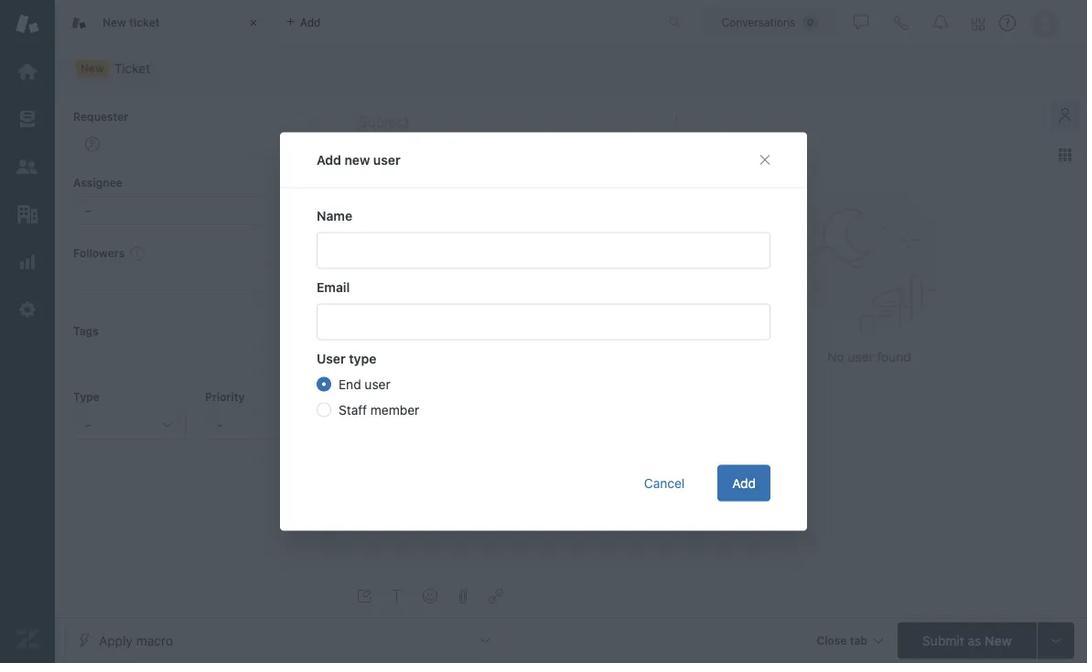 Task type: locate. For each thing, give the bounding box(es) containing it.
new for new
[[81, 62, 104, 75]]

take
[[287, 176, 309, 189]]

end
[[339, 376, 361, 391]]

add button
[[718, 465, 771, 501]]

zendesk image
[[16, 627, 39, 651]]

0 vertical spatial add
[[317, 152, 342, 167]]

cancel
[[645, 475, 685, 490]]

new
[[103, 16, 126, 29], [81, 62, 104, 75], [985, 633, 1013, 648]]

- for type
[[85, 417, 91, 432]]

conversations button
[[702, 8, 838, 37]]

2 - button from the left
[[205, 410, 319, 440]]

1 - from the left
[[85, 417, 91, 432]]

ticket
[[129, 16, 160, 29]]

draft mode image
[[357, 589, 372, 603]]

take it button
[[287, 173, 319, 192]]

user for end user
[[365, 376, 391, 391]]

add for add
[[733, 475, 756, 490]]

- button down the type at the bottom left of the page
[[73, 410, 187, 440]]

reporting image
[[16, 250, 39, 274]]

add
[[317, 152, 342, 167], [733, 475, 756, 490]]

Public reply composer text field
[[346, 470, 688, 509]]

user for no user found
[[848, 349, 874, 364]]

2 vertical spatial user
[[365, 376, 391, 391]]

member
[[371, 402, 420, 417]]

user
[[317, 351, 346, 366]]

- down the priority
[[217, 417, 223, 432]]

type
[[73, 391, 100, 403]]

new down new ticket
[[81, 62, 104, 75]]

email
[[317, 279, 350, 294]]

priority
[[205, 391, 245, 403]]

user right "no"
[[848, 349, 874, 364]]

add up it
[[317, 152, 342, 167]]

Subject field
[[355, 110, 678, 132]]

add for add new user
[[317, 152, 342, 167]]

1 horizontal spatial - button
[[205, 410, 319, 440]]

new inside secondary element
[[81, 62, 104, 75]]

0 horizontal spatial - button
[[73, 410, 187, 440]]

1 horizontal spatial add
[[733, 475, 756, 490]]

1 horizontal spatial -
[[217, 417, 223, 432]]

0 vertical spatial new
[[103, 16, 126, 29]]

user right new
[[374, 152, 401, 167]]

add right 'cancel'
[[733, 475, 756, 490]]

insert emojis image
[[423, 589, 438, 603]]

2 - from the left
[[217, 417, 223, 432]]

0 horizontal spatial -
[[85, 417, 91, 432]]

user
[[374, 152, 401, 167], [848, 349, 874, 364], [365, 376, 391, 391]]

new right the as
[[985, 633, 1013, 648]]

1 - button from the left
[[73, 410, 187, 440]]

0 horizontal spatial add
[[317, 152, 342, 167]]

add link (cmd k) image
[[489, 589, 504, 603]]

- down the type at the bottom left of the page
[[85, 417, 91, 432]]

- button for priority
[[205, 410, 319, 440]]

- button down the priority
[[205, 410, 319, 440]]

customers image
[[16, 155, 39, 179]]

as
[[968, 633, 982, 648]]

1 vertical spatial add
[[733, 475, 756, 490]]

1 vertical spatial user
[[848, 349, 874, 364]]

-
[[85, 417, 91, 432], [217, 417, 223, 432]]

- button
[[73, 410, 187, 440], [205, 410, 319, 440]]

end user
[[339, 376, 391, 391]]

new left ticket
[[103, 16, 126, 29]]

new inside new ticket tab
[[103, 16, 126, 29]]

found
[[878, 349, 912, 364]]

add inside add button
[[733, 475, 756, 490]]

1 vertical spatial new
[[81, 62, 104, 75]]

follow
[[288, 246, 319, 259]]

0 vertical spatial user
[[374, 152, 401, 167]]

no user found
[[828, 349, 912, 364]]

get help image
[[1000, 15, 1016, 31]]

add new user
[[317, 152, 401, 167]]

customer context image
[[1059, 107, 1073, 122]]

close modal image
[[758, 152, 773, 167]]

user up staff member
[[365, 376, 391, 391]]

name
[[317, 208, 353, 223]]

new link
[[64, 56, 162, 82]]

admin image
[[16, 298, 39, 321]]

cancel button
[[630, 465, 700, 501]]



Task type: describe. For each thing, give the bounding box(es) containing it.
add new user dialog
[[280, 132, 808, 531]]

user type
[[317, 351, 377, 366]]

close image
[[245, 14, 263, 32]]

it
[[312, 176, 319, 189]]

staff member
[[339, 402, 420, 417]]

new ticket tab
[[55, 0, 275, 46]]

tabs tab list
[[55, 0, 650, 46]]

take it
[[287, 176, 319, 189]]

- for priority
[[217, 417, 223, 432]]

follow button
[[288, 245, 319, 261]]

secondary element
[[55, 50, 1088, 87]]

get started image
[[16, 60, 39, 83]]

add attachment image
[[456, 589, 471, 603]]

new ticket
[[103, 16, 160, 29]]

no
[[828, 349, 845, 364]]

apps image
[[1059, 147, 1073, 162]]

submit as new
[[923, 633, 1013, 648]]

format text image
[[390, 589, 405, 603]]

staff
[[339, 402, 367, 417]]

conversations
[[722, 16, 796, 29]]

views image
[[16, 107, 39, 131]]

- button for type
[[73, 410, 187, 440]]

new for new ticket
[[103, 16, 126, 29]]

2 vertical spatial new
[[985, 633, 1013, 648]]

submit
[[923, 633, 965, 648]]

type
[[349, 351, 377, 366]]

main element
[[0, 0, 55, 663]]

zendesk support image
[[16, 12, 39, 36]]

organizations image
[[16, 202, 39, 226]]

Email field
[[317, 304, 771, 340]]

new
[[345, 152, 370, 167]]

Name field
[[317, 232, 771, 269]]

zendesk products image
[[973, 18, 985, 31]]



Task type: vqa. For each thing, say whether or not it's contained in the screenshot.
New link
yes



